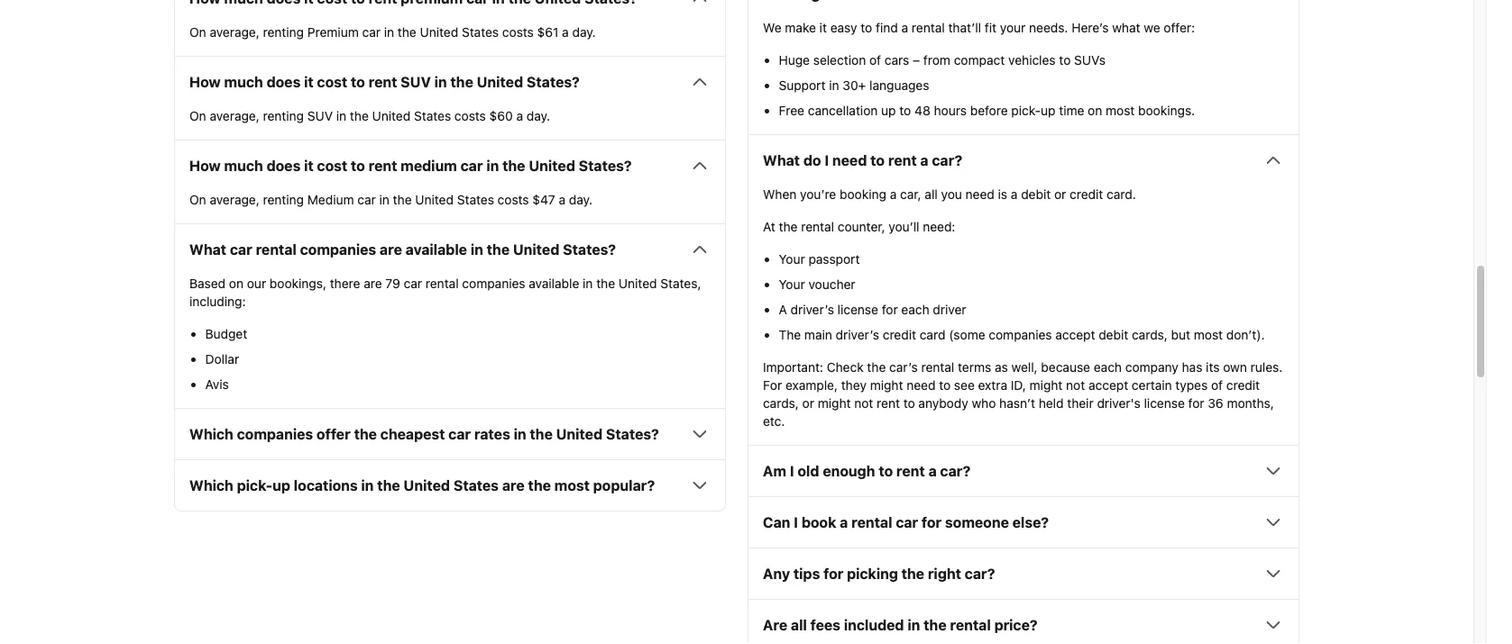 Task type: locate. For each thing, give the bounding box(es) containing it.
extra
[[978, 378, 1007, 393]]

0 horizontal spatial or
[[802, 396, 814, 412]]

costs left $60
[[454, 108, 486, 124]]

price?
[[994, 618, 1038, 634]]

2 vertical spatial i
[[794, 515, 798, 531]]

what for what do i need to rent a car?
[[763, 153, 800, 169]]

car right the medium
[[461, 158, 483, 174]]

1 vertical spatial i
[[790, 464, 794, 480]]

united left states,
[[619, 276, 657, 292]]

pick- inside dropdown button
[[237, 478, 273, 494]]

0 vertical spatial on
[[189, 25, 206, 40]]

dollar
[[205, 352, 239, 367]]

1 vertical spatial how
[[189, 158, 221, 174]]

0 vertical spatial available
[[406, 242, 467, 258]]

up left locations
[[273, 478, 290, 494]]

2 horizontal spatial most
[[1194, 328, 1223, 343]]

which pick-up locations in the united states are the most popular?
[[189, 478, 655, 494]]

important: check the car's rental terms as well, because each company has its own rules. for example, they might need to see extra id, might not accept certain types of credit cards, or might not rent to anybody who hasn't held their driver's license for 36 months, etc.
[[763, 360, 1283, 430]]

it down premium
[[304, 74, 314, 90]]

the down right
[[924, 618, 947, 634]]

suv down how much does it cost to rent suv in the united states?
[[307, 108, 333, 124]]

1 vertical spatial cost
[[317, 158, 347, 174]]

rental up picking
[[852, 515, 892, 531]]

0 vertical spatial credit
[[1070, 187, 1103, 202]]

driver's
[[1097, 396, 1141, 412]]

how for how much does it cost to rent medium car in the united states?
[[189, 158, 221, 174]]

to inside 'dropdown button'
[[879, 464, 893, 480]]

each
[[901, 302, 930, 318], [1094, 360, 1122, 375]]

car,
[[900, 187, 921, 202]]

each up driver's on the right of the page
[[1094, 360, 1122, 375]]

2 vertical spatial need
[[907, 378, 936, 393]]

0 vertical spatial costs
[[502, 25, 534, 40]]

states? inside how much does it cost to rent suv in the united states? dropdown button
[[527, 74, 580, 90]]

1 does from the top
[[267, 74, 301, 90]]

1 vertical spatial each
[[1094, 360, 1122, 375]]

0 horizontal spatial on
[[229, 276, 244, 292]]

0 horizontal spatial cards,
[[763, 396, 799, 412]]

accept up driver's on the right of the page
[[1089, 378, 1128, 393]]

a right $61
[[562, 25, 569, 40]]

to
[[861, 20, 872, 35], [1059, 53, 1071, 68], [351, 74, 365, 90], [899, 103, 911, 118], [871, 153, 885, 169], [351, 158, 365, 174], [939, 378, 951, 393], [903, 396, 915, 412], [879, 464, 893, 480]]

2 horizontal spatial might
[[1030, 378, 1063, 393]]

0 vertical spatial what
[[763, 153, 800, 169]]

are left 79
[[364, 276, 382, 292]]

pick- left locations
[[237, 478, 273, 494]]

car? inside 'dropdown button'
[[940, 464, 971, 480]]

1 vertical spatial average,
[[210, 108, 260, 124]]

need up booking
[[832, 153, 867, 169]]

how for how much does it cost to rent suv in the united states?
[[189, 74, 221, 90]]

your
[[779, 252, 805, 267], [779, 277, 805, 292]]

rental inside based on our bookings, there are 79 car rental companies available in the united states, including:
[[426, 276, 459, 292]]

accept inside important: check the car's rental terms as well, because each company has its own rules. for example, they might need to see extra id, might not accept certain types of credit cards, or might not rent to anybody who hasn't held their driver's license for 36 months, etc.
[[1089, 378, 1128, 393]]

0 vertical spatial how
[[189, 74, 221, 90]]

costs left $47 at top
[[498, 192, 529, 208]]

up for free cancellation up to 48 hours before pick-up time on most bookings.
[[881, 103, 896, 118]]

0 vertical spatial cost
[[317, 74, 347, 90]]

rent up car,
[[888, 153, 917, 169]]

2 vertical spatial day.
[[569, 192, 593, 208]]

the left car's
[[867, 360, 886, 375]]

1 horizontal spatial suv
[[401, 74, 431, 90]]

most left popular? on the bottom of the page
[[554, 478, 590, 494]]

might down they at the bottom right of page
[[818, 396, 851, 412]]

0 horizontal spatial need
[[832, 153, 867, 169]]

0 vertical spatial car?
[[932, 153, 962, 169]]

need:
[[923, 219, 956, 235]]

all inside dropdown button
[[791, 618, 807, 634]]

do
[[803, 153, 821, 169]]

suvs
[[1074, 53, 1106, 68]]

a right find
[[902, 20, 908, 35]]

1 horizontal spatial most
[[1106, 103, 1135, 118]]

1 horizontal spatial not
[[1066, 378, 1085, 393]]

0 vertical spatial suv
[[401, 74, 431, 90]]

0 horizontal spatial driver's
[[791, 302, 834, 318]]

0 vertical spatial your
[[779, 252, 805, 267]]

1 vertical spatial most
[[1194, 328, 1223, 343]]

up for which pick-up locations in the united states are the most popular?
[[273, 478, 290, 494]]

need down car's
[[907, 378, 936, 393]]

3 on from the top
[[189, 192, 206, 208]]

rent
[[369, 74, 397, 90], [888, 153, 917, 169], [369, 158, 397, 174], [877, 396, 900, 412], [896, 464, 925, 480]]

companies left the offer
[[237, 427, 313, 443]]

0 vertical spatial cards,
[[1132, 328, 1168, 343]]

car
[[362, 25, 381, 40], [461, 158, 483, 174], [357, 192, 376, 208], [230, 242, 252, 258], [404, 276, 422, 292], [448, 427, 471, 443], [896, 515, 918, 531]]

0 vertical spatial day.
[[572, 25, 596, 40]]

that'll
[[948, 20, 981, 35]]

as
[[995, 360, 1008, 375]]

suv
[[401, 74, 431, 90], [307, 108, 333, 124]]

your for your passport
[[779, 252, 805, 267]]

on for how much does it cost to rent medium car in the united states?
[[189, 192, 206, 208]]

0 horizontal spatial what
[[189, 242, 226, 258]]

suv inside dropdown button
[[401, 74, 431, 90]]

for down types
[[1188, 396, 1204, 412]]

cards, up etc.
[[763, 396, 799, 412]]

might up held
[[1030, 378, 1063, 393]]

can i book a rental car for someone else?
[[763, 515, 1049, 531]]

cost up the "medium"
[[317, 158, 347, 174]]

day. for $47
[[569, 192, 593, 208]]

average,
[[210, 25, 260, 40], [210, 108, 260, 124], [210, 192, 260, 208]]

the left right
[[902, 567, 925, 583]]

states up how much does it cost to rent suv in the united states? dropdown button
[[462, 25, 499, 40]]

in inside dropdown button
[[908, 618, 920, 634]]

0 vertical spatial most
[[1106, 103, 1135, 118]]

2 cost from the top
[[317, 158, 347, 174]]

2 vertical spatial car?
[[965, 567, 995, 583]]

check
[[827, 360, 864, 375]]

it left easy
[[820, 20, 827, 35]]

2 vertical spatial costs
[[498, 192, 529, 208]]

find
[[876, 20, 898, 35]]

cost
[[317, 74, 347, 90], [317, 158, 347, 174]]

0 horizontal spatial up
[[273, 478, 290, 494]]

0 vertical spatial are
[[380, 242, 402, 258]]

license down certain
[[1144, 396, 1185, 412]]

1 horizontal spatial license
[[1144, 396, 1185, 412]]

2 vertical spatial on
[[189, 192, 206, 208]]

to up 'on average, renting suv in the united states costs $60 a day.'
[[351, 74, 365, 90]]

rates
[[474, 427, 510, 443]]

at
[[763, 219, 775, 235]]

booking
[[840, 187, 886, 202]]

rent up 'on average, renting suv in the united states costs $60 a day.'
[[369, 74, 397, 90]]

2 vertical spatial average,
[[210, 192, 260, 208]]

1 vertical spatial suv
[[307, 108, 333, 124]]

it for how much does it cost to rent suv in the united states?
[[304, 74, 314, 90]]

any tips for picking the right car? button
[[763, 564, 1284, 586]]

up down languages
[[881, 103, 896, 118]]

up left 'time'
[[1041, 103, 1056, 118]]

0 horizontal spatial most
[[554, 478, 590, 494]]

suv down on average, renting premium car in the united states costs $61 a day. at top left
[[401, 74, 431, 90]]

1 how from the top
[[189, 74, 221, 90]]

on right 'time'
[[1088, 103, 1102, 118]]

1 horizontal spatial all
[[925, 187, 938, 202]]

1 vertical spatial it
[[304, 74, 314, 90]]

months,
[[1227, 396, 1274, 412]]

rent up on average, renting medium car in the united states costs $47 a day.
[[369, 158, 397, 174]]

0 horizontal spatial debit
[[1021, 187, 1051, 202]]

1 which from the top
[[189, 427, 233, 443]]

or inside important: check the car's rental terms as well, because each company has its own rules. for example, they might need to see extra id, might not accept certain types of credit cards, or might not rent to anybody who hasn't held their driver's license for 36 months, etc.
[[802, 396, 814, 412]]

the right "at"
[[779, 219, 798, 235]]

0 vertical spatial debit
[[1021, 187, 1051, 202]]

1 vertical spatial your
[[779, 277, 805, 292]]

of inside important: check the car's rental terms as well, because each company has its own rules. for example, they might need to see extra id, might not accept certain types of credit cards, or might not rent to anybody who hasn't held their driver's license for 36 months, etc.
[[1211, 378, 1223, 393]]

a right $47 at top
[[559, 192, 566, 208]]

which companies offer the cheapest car rates  in the united states?
[[189, 427, 659, 443]]

1 vertical spatial are
[[364, 276, 382, 292]]

car up the our
[[230, 242, 252, 258]]

day. for $61
[[572, 25, 596, 40]]

on left the our
[[229, 276, 244, 292]]

is
[[998, 187, 1008, 202]]

up inside dropdown button
[[273, 478, 290, 494]]

based on our bookings, there are 79 car rental companies available in the united states, including:
[[189, 276, 701, 310]]

i for book
[[794, 515, 798, 531]]

3 renting from the top
[[263, 192, 304, 208]]

1 vertical spatial accept
[[1089, 378, 1128, 393]]

average, for how much does it cost to rent suv in the united states?
[[210, 108, 260, 124]]

2 on from the top
[[189, 108, 206, 124]]

medium
[[401, 158, 457, 174]]

rental left price?
[[950, 618, 991, 634]]

1 vertical spatial credit
[[883, 328, 916, 343]]

most for on
[[1106, 103, 1135, 118]]

2 which from the top
[[189, 478, 233, 494]]

from
[[923, 53, 951, 68]]

credit up the 'months,'
[[1226, 378, 1260, 393]]

you're
[[800, 187, 836, 202]]

$60
[[489, 108, 513, 124]]

car right 79
[[404, 276, 422, 292]]

medium
[[307, 192, 354, 208]]

your for your voucher
[[779, 277, 805, 292]]

2 vertical spatial are
[[502, 478, 525, 494]]

rental up from
[[912, 20, 945, 35]]

0 vertical spatial much
[[224, 74, 263, 90]]

cards, left but
[[1132, 328, 1168, 343]]

3 average, from the top
[[210, 192, 260, 208]]

does for how much does it cost to rent medium car in the united states?
[[267, 158, 301, 174]]

the
[[398, 25, 416, 40], [450, 74, 473, 90], [350, 108, 369, 124], [503, 158, 525, 174], [393, 192, 412, 208], [779, 219, 798, 235], [487, 242, 510, 258], [596, 276, 615, 292], [867, 360, 886, 375], [354, 427, 377, 443], [530, 427, 553, 443], [377, 478, 400, 494], [528, 478, 551, 494], [902, 567, 925, 583], [924, 618, 947, 634]]

which
[[189, 427, 233, 443], [189, 478, 233, 494]]

counter,
[[838, 219, 885, 235]]

are down rates
[[502, 478, 525, 494]]

credit up car's
[[883, 328, 916, 343]]

1 vertical spatial on
[[189, 108, 206, 124]]

states inside dropdown button
[[453, 478, 499, 494]]

for
[[882, 302, 898, 318], [1188, 396, 1204, 412], [922, 515, 942, 531], [824, 567, 844, 583]]

0 vertical spatial of
[[869, 53, 881, 68]]

cost for medium
[[317, 158, 347, 174]]

1 vertical spatial license
[[1144, 396, 1185, 412]]

on average, renting medium car in the united states costs $47 a day.
[[189, 192, 593, 208]]

0 vertical spatial which
[[189, 427, 233, 443]]

costs
[[502, 25, 534, 40], [454, 108, 486, 124], [498, 192, 529, 208]]

languages
[[870, 78, 929, 93]]

or down what do i need to rent a car? dropdown button
[[1054, 187, 1066, 202]]

0 vertical spatial driver's
[[791, 302, 834, 318]]

0 vertical spatial each
[[901, 302, 930, 318]]

1 vertical spatial on
[[229, 276, 244, 292]]

2 vertical spatial credit
[[1226, 378, 1260, 393]]

to left anybody
[[903, 396, 915, 412]]

the inside important: check the car's rental terms as well, because each company has its own rules. for example, they might need to see extra id, might not accept certain types of credit cards, or might not rent to anybody who hasn't held their driver's license for 36 months, etc.
[[867, 360, 886, 375]]

1 cost from the top
[[317, 74, 347, 90]]

rental up see
[[921, 360, 954, 375]]

car? up someone
[[940, 464, 971, 480]]

not up their
[[1066, 378, 1085, 393]]

available
[[406, 242, 467, 258], [529, 276, 579, 292]]

2 average, from the top
[[210, 108, 260, 124]]

driver's down the your voucher
[[791, 302, 834, 318]]

it
[[820, 20, 827, 35], [304, 74, 314, 90], [304, 158, 314, 174]]

1 horizontal spatial need
[[907, 378, 936, 393]]

2 horizontal spatial credit
[[1226, 378, 1260, 393]]

car? right right
[[965, 567, 995, 583]]

1 horizontal spatial or
[[1054, 187, 1066, 202]]

how much does it cost to rent suv in the united states?
[[189, 74, 580, 90]]

am
[[763, 464, 786, 480]]

2 does from the top
[[267, 158, 301, 174]]

driver's
[[791, 302, 834, 318], [836, 328, 879, 343]]

need inside important: check the car's rental terms as well, because each company has its own rules. for example, they might need to see extra id, might not accept certain types of credit cards, or might not rent to anybody who hasn't held their driver's license for 36 months, etc.
[[907, 378, 936, 393]]

your up a
[[779, 277, 805, 292]]

1 your from the top
[[779, 252, 805, 267]]

1 vertical spatial renting
[[263, 108, 304, 124]]

2 vertical spatial it
[[304, 158, 314, 174]]

1 much from the top
[[224, 74, 263, 90]]

debit right is
[[1021, 187, 1051, 202]]

i right do
[[825, 153, 829, 169]]

states,
[[660, 276, 701, 292]]

see
[[954, 378, 975, 393]]

each inside important: check the car's rental terms as well, because each company has its own rules. for example, they might need to see extra id, might not accept certain types of credit cards, or might not rent to anybody who hasn't held their driver's license for 36 months, etc.
[[1094, 360, 1122, 375]]

most right but
[[1194, 328, 1223, 343]]

much for how much does it cost to rent suv in the united states?
[[224, 74, 263, 90]]

0 horizontal spatial all
[[791, 618, 807, 634]]

1 vertical spatial does
[[267, 158, 301, 174]]

day. right $61
[[572, 25, 596, 40]]

the down cheapest
[[377, 478, 400, 494]]

on for how much does it cost to rent suv in the united states?
[[189, 108, 206, 124]]

i right can on the right of page
[[794, 515, 798, 531]]

2 vertical spatial most
[[554, 478, 590, 494]]

the inside based on our bookings, there are 79 car rental companies available in the united states, including:
[[596, 276, 615, 292]]

you'll
[[889, 219, 919, 235]]

locations
[[294, 478, 358, 494]]

2 renting from the top
[[263, 108, 304, 124]]

rent up "can i book a rental car for someone else?"
[[896, 464, 925, 480]]

to up anybody
[[939, 378, 951, 393]]

1 vertical spatial debit
[[1099, 328, 1128, 343]]

states down how much does it cost to rent medium car in the united states? dropdown button
[[457, 192, 494, 208]]

card
[[920, 328, 946, 343]]

pick- right before at top
[[1011, 103, 1041, 118]]

are
[[763, 618, 788, 634]]

2 how from the top
[[189, 158, 221, 174]]

all left you at the top of page
[[925, 187, 938, 202]]

1 vertical spatial pick-
[[237, 478, 273, 494]]

i inside 'dropdown button'
[[790, 464, 794, 480]]

1 renting from the top
[[263, 25, 304, 40]]

all
[[925, 187, 938, 202], [791, 618, 807, 634]]

renting for how much does it cost to rent medium car in the united states?
[[263, 192, 304, 208]]

when you're booking a car, all you need is a debit or credit card.
[[763, 187, 1136, 202]]

all right the are
[[791, 618, 807, 634]]

car? up when you're booking a car, all you need is a debit or credit card.
[[932, 153, 962, 169]]

most
[[1106, 103, 1135, 118], [1194, 328, 1223, 343], [554, 478, 590, 494]]

certain
[[1132, 378, 1172, 393]]

1 horizontal spatial of
[[1211, 378, 1223, 393]]

day. right $47 at top
[[569, 192, 593, 208]]

available inside based on our bookings, there are 79 car rental companies available in the united states, including:
[[529, 276, 579, 292]]

need left is
[[966, 187, 995, 202]]

1 horizontal spatial debit
[[1099, 328, 1128, 343]]

id,
[[1011, 378, 1026, 393]]

cards, inside important: check the car's rental terms as well, because each company has its own rules. for example, they might need to see extra id, might not accept certain types of credit cards, or might not rent to anybody who hasn't held their driver's license for 36 months, etc.
[[763, 396, 799, 412]]

0 vertical spatial does
[[267, 74, 301, 90]]

states?
[[527, 74, 580, 90], [579, 158, 632, 174], [563, 242, 616, 258], [606, 427, 659, 443]]

companies
[[300, 242, 376, 258], [462, 276, 525, 292], [989, 328, 1052, 343], [237, 427, 313, 443]]

to up the "medium"
[[351, 158, 365, 174]]

not
[[1066, 378, 1085, 393], [854, 396, 873, 412]]

1 horizontal spatial each
[[1094, 360, 1122, 375]]

cost for suv
[[317, 74, 347, 90]]

types
[[1176, 378, 1208, 393]]

bookings.
[[1138, 103, 1195, 118]]

2 your from the top
[[779, 277, 805, 292]]

enough
[[823, 464, 875, 480]]

premium
[[307, 25, 359, 40]]

credit
[[1070, 187, 1103, 202], [883, 328, 916, 343], [1226, 378, 1260, 393]]

1 vertical spatial cards,
[[763, 396, 799, 412]]

your passport
[[779, 252, 860, 267]]

2 horizontal spatial up
[[1041, 103, 1056, 118]]

how much does it cost to rent medium car in the united states? button
[[189, 155, 711, 177]]

for
[[763, 378, 782, 393]]

the left states,
[[596, 276, 615, 292]]

united down how much does it cost to rent suv in the united states?
[[372, 108, 411, 124]]

0 horizontal spatial license
[[838, 302, 878, 318]]

2 vertical spatial renting
[[263, 192, 304, 208]]

2 much from the top
[[224, 158, 263, 174]]

1 vertical spatial need
[[966, 187, 995, 202]]

i left "old" at the bottom right of page
[[790, 464, 794, 480]]

1 vertical spatial what
[[189, 242, 226, 258]]

0 vertical spatial all
[[925, 187, 938, 202]]

need
[[832, 153, 867, 169], [966, 187, 995, 202], [907, 378, 936, 393]]

1 vertical spatial available
[[529, 276, 579, 292]]

1 vertical spatial car?
[[940, 464, 971, 480]]

most left bookings.
[[1106, 103, 1135, 118]]

might down car's
[[870, 378, 903, 393]]

0 vertical spatial renting
[[263, 25, 304, 40]]

costs for $47
[[498, 192, 529, 208]]

states
[[462, 25, 499, 40], [414, 108, 451, 124], [457, 192, 494, 208], [453, 478, 499, 494]]

1 vertical spatial not
[[854, 396, 873, 412]]



Task type: vqa. For each thing, say whether or not it's contained in the screenshot.
MATCH
no



Task type: describe. For each thing, give the bounding box(es) containing it.
which for which companies offer the cheapest car rates  in the united states?
[[189, 427, 233, 443]]

in inside based on our bookings, there are 79 car rental companies available in the united states, including:
[[583, 276, 593, 292]]

we make it easy to find a rental that'll fit your needs. here's what we offer:
[[763, 20, 1195, 35]]

our
[[247, 276, 266, 292]]

1 on from the top
[[189, 25, 206, 40]]

how much does it cost to rent suv in the united states? button
[[189, 72, 711, 93]]

0 vertical spatial on
[[1088, 103, 1102, 118]]

are all fees included in the rental price?
[[763, 618, 1038, 634]]

there
[[330, 276, 360, 292]]

any
[[763, 567, 790, 583]]

united up $60
[[477, 74, 523, 90]]

united down the medium
[[415, 192, 454, 208]]

cars
[[885, 53, 909, 68]]

license inside important: check the car's rental terms as well, because each company has its own rules. for example, they might need to see extra id, might not accept certain types of credit cards, or might not rent to anybody who hasn't held their driver's license for 36 months, etc.
[[1144, 396, 1185, 412]]

free
[[779, 103, 805, 118]]

what for what car rental companies are available in the united states?
[[189, 242, 226, 258]]

0 vertical spatial license
[[838, 302, 878, 318]]

because
[[1041, 360, 1090, 375]]

united up how much does it cost to rent suv in the united states? dropdown button
[[420, 25, 458, 40]]

which companies offer the cheapest car rates  in the united states? button
[[189, 424, 711, 446]]

i for old
[[790, 464, 794, 480]]

cheapest
[[380, 427, 445, 443]]

1 horizontal spatial might
[[870, 378, 903, 393]]

held
[[1039, 396, 1064, 412]]

car up any tips for picking the right car?
[[896, 515, 918, 531]]

united down $47 at top
[[513, 242, 560, 258]]

rental inside dropdown button
[[950, 618, 991, 634]]

cancellation
[[808, 103, 878, 118]]

which for which pick-up locations in the united states are the most popular?
[[189, 478, 233, 494]]

the right rates
[[530, 427, 553, 443]]

car right premium
[[362, 25, 381, 40]]

2 horizontal spatial need
[[966, 187, 995, 202]]

on average, renting premium car in the united states costs $61 a day.
[[189, 25, 596, 40]]

what car rental companies are available in the united states?
[[189, 242, 616, 258]]

book
[[802, 515, 836, 531]]

the down how much does it cost to rent suv in the united states?
[[350, 108, 369, 124]]

how much does it cost to rent medium car in the united states?
[[189, 158, 632, 174]]

united inside based on our bookings, there are 79 car rental companies available in the united states, including:
[[619, 276, 657, 292]]

voucher
[[809, 277, 856, 292]]

else?
[[1013, 515, 1049, 531]]

a left car,
[[890, 187, 897, 202]]

tips
[[794, 567, 820, 583]]

does for how much does it cost to rent suv in the united states?
[[267, 74, 301, 90]]

0 vertical spatial it
[[820, 20, 827, 35]]

rent inside 'dropdown button'
[[896, 464, 925, 480]]

1 average, from the top
[[210, 25, 260, 40]]

huge selection of cars – from compact vehicles to suvs
[[779, 53, 1106, 68]]

car inside based on our bookings, there are 79 car rental companies available in the united states, including:
[[404, 276, 422, 292]]

a driver's license for each driver
[[779, 302, 966, 318]]

any tips for picking the right car?
[[763, 567, 995, 583]]

30+
[[843, 78, 866, 93]]

the up how much does it cost to rent suv in the united states?
[[398, 25, 416, 40]]

the up based on our bookings, there are 79 car rental companies available in the united states, including:
[[487, 242, 510, 258]]

to left find
[[861, 20, 872, 35]]

1 horizontal spatial driver's
[[836, 328, 879, 343]]

here's
[[1072, 20, 1109, 35]]

has
[[1182, 360, 1203, 375]]

offer:
[[1164, 20, 1195, 35]]

they
[[841, 378, 867, 393]]

the left popular? on the bottom of the page
[[528, 478, 551, 494]]

0 horizontal spatial suv
[[307, 108, 333, 124]]

1 horizontal spatial credit
[[1070, 187, 1103, 202]]

1 horizontal spatial cards,
[[1132, 328, 1168, 343]]

offer
[[317, 427, 351, 443]]

for left someone
[[922, 515, 942, 531]]

your
[[1000, 20, 1026, 35]]

available inside dropdown button
[[406, 242, 467, 258]]

what do i need to rent a car?
[[763, 153, 962, 169]]

united up $47 at top
[[529, 158, 575, 174]]

before
[[970, 103, 1008, 118]]

companies inside based on our bookings, there are 79 car rental companies available in the united states, including:
[[462, 276, 525, 292]]

rental inside important: check the car's rental terms as well, because each company has its own rules. for example, they might need to see extra id, might not accept certain types of credit cards, or might not rent to anybody who hasn't held their driver's license for 36 months, etc.
[[921, 360, 954, 375]]

important:
[[763, 360, 823, 375]]

passport
[[809, 252, 860, 267]]

on inside based on our bookings, there are 79 car rental companies available in the united states, including:
[[229, 276, 244, 292]]

companies up there
[[300, 242, 376, 258]]

car right the "medium"
[[357, 192, 376, 208]]

on average, renting suv in the united states costs $60 a day.
[[189, 108, 550, 124]]

picking
[[847, 567, 898, 583]]

what
[[1112, 20, 1140, 35]]

car's
[[889, 360, 918, 375]]

car? for what do i need to rent a car?
[[932, 153, 962, 169]]

the down $60
[[503, 158, 525, 174]]

to left suvs
[[1059, 53, 1071, 68]]

a right $60
[[516, 108, 523, 124]]

make
[[785, 20, 816, 35]]

fit
[[985, 20, 997, 35]]

for up car's
[[882, 302, 898, 318]]

a right book
[[840, 515, 848, 531]]

fees
[[811, 618, 841, 634]]

its
[[1206, 360, 1220, 375]]

the right the offer
[[354, 427, 377, 443]]

bookings,
[[270, 276, 326, 292]]

for inside important: check the car's rental terms as well, because each company has its own rules. for example, they might need to see extra id, might not accept certain types of credit cards, or might not rent to anybody who hasn't held their driver's license for 36 months, etc.
[[1188, 396, 1204, 412]]

what do i need to rent a car? button
[[763, 150, 1284, 172]]

companies up well,
[[989, 328, 1052, 343]]

can
[[763, 515, 790, 531]]

based
[[189, 276, 226, 292]]

36
[[1208, 396, 1224, 412]]

0 vertical spatial accept
[[1056, 328, 1095, 343]]

most inside dropdown button
[[554, 478, 590, 494]]

costs for $61
[[502, 25, 534, 40]]

easy
[[830, 20, 857, 35]]

(some
[[949, 328, 985, 343]]

selection
[[813, 53, 866, 68]]

most for but
[[1194, 328, 1223, 343]]

0 vertical spatial i
[[825, 153, 829, 169]]

the main driver's credit card (some companies accept debit cards, but most don't).
[[779, 328, 1265, 343]]

1 horizontal spatial pick-
[[1011, 103, 1041, 118]]

card.
[[1107, 187, 1136, 202]]

terms
[[958, 360, 991, 375]]

the
[[779, 328, 801, 343]]

to up booking
[[871, 153, 885, 169]]

popular?
[[593, 478, 655, 494]]

are inside based on our bookings, there are 79 car rental companies available in the united states, including:
[[364, 276, 382, 292]]

it for how much does it cost to rent medium car in the united states?
[[304, 158, 314, 174]]

your voucher
[[779, 277, 856, 292]]

compact
[[954, 53, 1005, 68]]

0 horizontal spatial each
[[901, 302, 930, 318]]

someone
[[945, 515, 1009, 531]]

the down how much does it cost to rent medium car in the united states?
[[393, 192, 412, 208]]

the up how much does it cost to rent medium car in the united states? dropdown button
[[450, 74, 473, 90]]

am i old enough to rent a car? button
[[763, 461, 1284, 483]]

credit inside important: check the car's rental terms as well, because each company has its own rules. for example, they might need to see extra id, might not accept certain types of credit cards, or might not rent to anybody who hasn't held their driver's license for 36 months, etc.
[[1226, 378, 1260, 393]]

a up car,
[[920, 153, 929, 169]]

included
[[844, 618, 904, 634]]

1 vertical spatial day.
[[527, 108, 550, 124]]

support in 30+ languages
[[779, 78, 929, 93]]

time
[[1059, 103, 1084, 118]]

0 vertical spatial or
[[1054, 187, 1066, 202]]

rental down you're on the top of page
[[801, 219, 834, 235]]

car? for am i old enough to rent a car?
[[940, 464, 971, 480]]

a
[[779, 302, 787, 318]]

0 horizontal spatial credit
[[883, 328, 916, 343]]

driver
[[933, 302, 966, 318]]

am i old enough to rent a car?
[[763, 464, 971, 480]]

rules.
[[1251, 360, 1283, 375]]

states down how much does it cost to rent suv in the united states? dropdown button
[[414, 108, 451, 124]]

79
[[385, 276, 400, 292]]

the inside dropdown button
[[924, 618, 947, 634]]

which pick-up locations in the united states are the most popular? button
[[189, 476, 711, 497]]

states? inside which companies offer the cheapest car rates  in the united states? dropdown button
[[606, 427, 659, 443]]

48
[[915, 103, 931, 118]]

rental up the our
[[256, 242, 297, 258]]

0 horizontal spatial might
[[818, 396, 851, 412]]

renting for how much does it cost to rent suv in the united states?
[[263, 108, 304, 124]]

a right is
[[1011, 187, 1018, 202]]

united up popular? on the bottom of the page
[[556, 427, 603, 443]]

need inside dropdown button
[[832, 153, 867, 169]]

etc.
[[763, 414, 785, 430]]

to left 48
[[899, 103, 911, 118]]

rent inside important: check the car's rental terms as well, because each company has its own rules. for example, they might need to see extra id, might not accept certain types of credit cards, or might not rent to anybody who hasn't held their driver's license for 36 months, etc.
[[877, 396, 900, 412]]

right
[[928, 567, 961, 583]]

can i book a rental car for someone else? button
[[763, 513, 1284, 534]]

states? inside how much does it cost to rent medium car in the united states? dropdown button
[[579, 158, 632, 174]]

$61
[[537, 25, 559, 40]]

average, for how much does it cost to rent medium car in the united states?
[[210, 192, 260, 208]]

1 vertical spatial costs
[[454, 108, 486, 124]]

states? inside what car rental companies are available in the united states? dropdown button
[[563, 242, 616, 258]]

car left rates
[[448, 427, 471, 443]]

example,
[[785, 378, 838, 393]]

a inside 'dropdown button'
[[929, 464, 937, 480]]

much for how much does it cost to rent medium car in the united states?
[[224, 158, 263, 174]]

but
[[1171, 328, 1191, 343]]

we
[[763, 20, 782, 35]]

united down which companies offer the cheapest car rates  in the united states?
[[404, 478, 450, 494]]

0 horizontal spatial of
[[869, 53, 881, 68]]

for right tips
[[824, 567, 844, 583]]

company
[[1125, 360, 1179, 375]]



